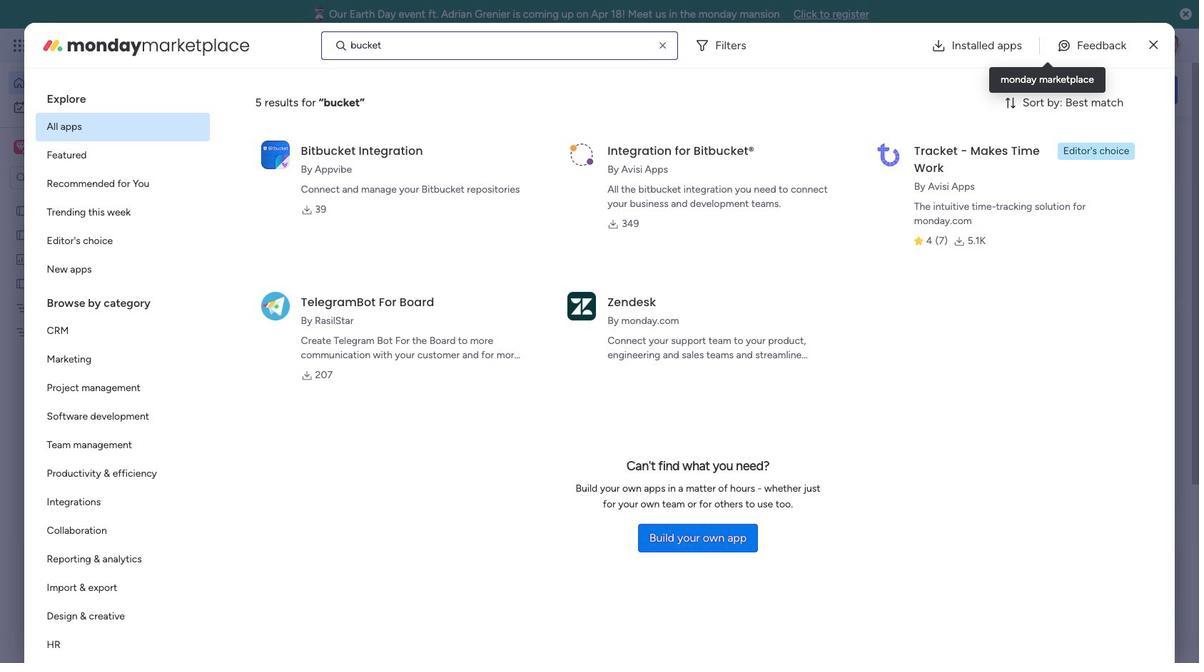 Task type: describe. For each thing, give the bounding box(es) containing it.
quick search results list box
[[221, 162, 930, 526]]

dapulse x slim image
[[1150, 37, 1159, 54]]

select product image
[[13, 39, 27, 53]]

add to favorites image
[[423, 290, 438, 304]]

notifications image
[[946, 39, 960, 53]]

terry turtle image
[[1160, 34, 1183, 57]]

0 horizontal spatial monday marketplace image
[[41, 34, 64, 57]]

getting started element
[[964, 549, 1178, 606]]

1 workspace image from the left
[[14, 139, 28, 155]]

search everything image
[[1075, 39, 1090, 53]]

1 horizontal spatial monday marketplace image
[[1040, 39, 1055, 53]]



Task type: vqa. For each thing, say whether or not it's contained in the screenshot.
2nd Public board image from the bottom
yes



Task type: locate. For each thing, give the bounding box(es) containing it.
0 vertical spatial heading
[[35, 80, 210, 113]]

1 vertical spatial heading
[[35, 284, 210, 317]]

help image
[[1107, 39, 1121, 53]]

component image
[[239, 312, 251, 325]]

public dashboard image
[[15, 252, 29, 266]]

workspace selection element
[[14, 139, 119, 157]]

help center element
[[964, 618, 1178, 663]]

app logo image
[[261, 140, 290, 169], [568, 140, 596, 169], [875, 140, 903, 169], [261, 292, 290, 320], [568, 292, 596, 320]]

see plans image
[[237, 38, 250, 54]]

2 heading from the top
[[35, 284, 210, 317]]

public board image
[[15, 204, 29, 217], [15, 228, 29, 241], [15, 276, 29, 290], [239, 289, 254, 305]]

heading
[[35, 80, 210, 113], [35, 284, 210, 317]]

update feed image
[[978, 39, 992, 53]]

Search in workspace field
[[30, 170, 119, 186]]

circle o image
[[985, 199, 995, 210]]

public board image inside quick search results "list box"
[[239, 289, 254, 305]]

2 image
[[988, 29, 1001, 45]]

dapulse x slim image
[[1157, 132, 1174, 149]]

v2 user feedback image
[[976, 82, 986, 98]]

monday marketplace image right select product 'image'
[[41, 34, 64, 57]]

option
[[9, 71, 174, 94], [9, 96, 174, 119], [35, 113, 210, 141], [35, 141, 210, 170], [35, 170, 210, 199], [0, 197, 182, 200], [35, 199, 210, 227], [35, 227, 210, 256], [35, 256, 210, 284], [35, 317, 210, 346], [35, 346, 210, 374], [35, 374, 210, 403], [35, 403, 210, 431], [35, 431, 210, 460], [35, 460, 210, 488], [35, 488, 210, 517], [35, 517, 210, 546], [35, 546, 210, 574], [35, 574, 210, 603], [35, 603, 210, 631], [35, 631, 210, 660]]

list box
[[35, 80, 210, 663], [0, 195, 182, 537]]

monday marketplace image left search everything icon
[[1040, 39, 1055, 53]]

circle o image
[[985, 236, 995, 246]]

workspace image
[[14, 139, 28, 155], [16, 139, 26, 155]]

2 workspace image from the left
[[16, 139, 26, 155]]

v2 bolt switch image
[[1087, 82, 1095, 97]]

monday marketplace image
[[41, 34, 64, 57], [1040, 39, 1055, 53]]

1 heading from the top
[[35, 80, 210, 113]]



